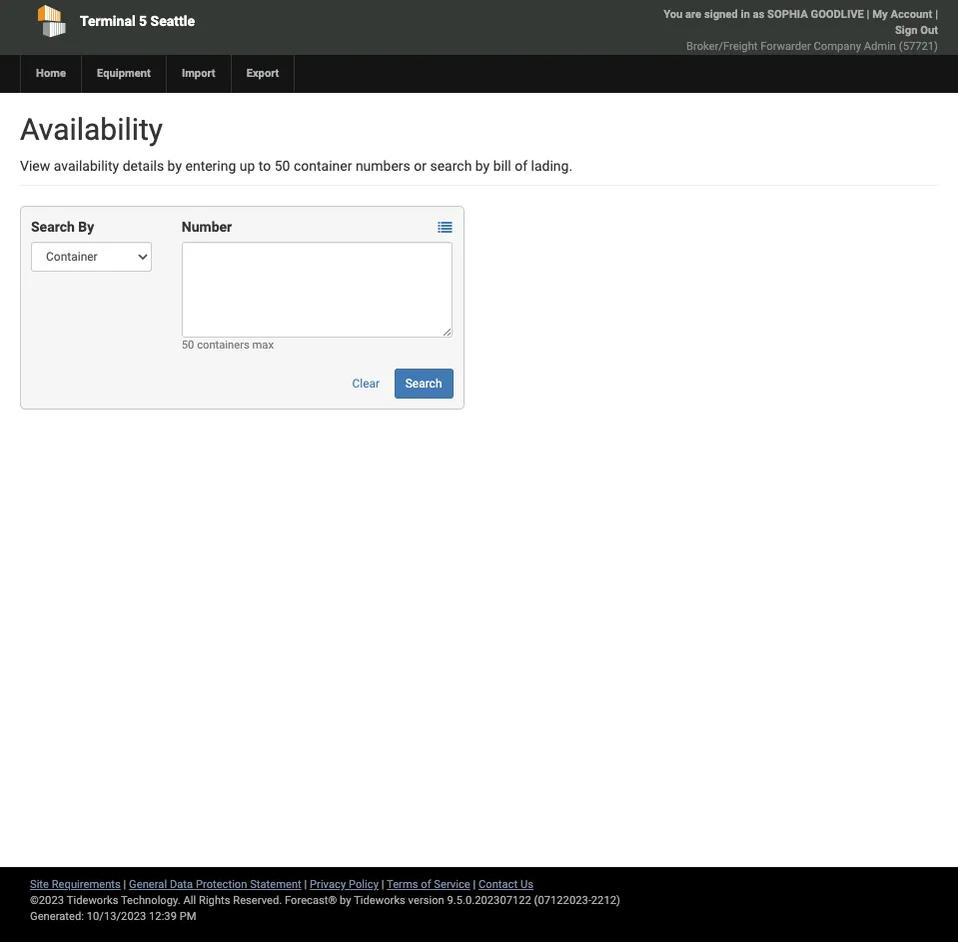 Task type: describe. For each thing, give the bounding box(es) containing it.
home link
[[20, 55, 81, 93]]

search for search by
[[31, 219, 75, 235]]

search by
[[31, 219, 94, 235]]

forecast®
[[285, 895, 337, 908]]

max
[[252, 339, 274, 352]]

(57721)
[[900, 40, 939, 53]]

import link
[[166, 55, 231, 93]]

export
[[247, 67, 279, 80]]

statement
[[250, 879, 302, 892]]

import
[[182, 67, 216, 80]]

as
[[753, 8, 765, 21]]

clear button
[[341, 369, 391, 399]]

export link
[[231, 55, 294, 93]]

of inside site requirements | general data protection statement | privacy policy | terms of service | contact us ©2023 tideworks technology. all rights reserved. forecast® by tideworks version 9.5.0.202307122 (07122023-2212) generated: 10/13/2023 12:39 pm
[[421, 879, 431, 892]]

10/13/2023
[[87, 911, 146, 924]]

lading.
[[531, 158, 573, 174]]

in
[[741, 8, 751, 21]]

50 containers max
[[182, 339, 274, 352]]

search button
[[395, 369, 453, 399]]

show list image
[[438, 221, 452, 235]]

(07122023-
[[535, 895, 592, 908]]

5
[[139, 13, 147, 29]]

equipment link
[[81, 55, 166, 93]]

1 vertical spatial 50
[[182, 339, 194, 352]]

general
[[129, 879, 167, 892]]

availability
[[20, 112, 163, 147]]

service
[[434, 879, 471, 892]]

seattle
[[151, 13, 195, 29]]

version
[[409, 895, 445, 908]]

you
[[664, 8, 683, 21]]

equipment
[[97, 67, 151, 80]]

are
[[686, 8, 702, 21]]

number
[[182, 219, 232, 235]]

©2023 tideworks
[[30, 895, 118, 908]]

site requirements | general data protection statement | privacy policy | terms of service | contact us ©2023 tideworks technology. all rights reserved. forecast® by tideworks version 9.5.0.202307122 (07122023-2212) generated: 10/13/2023 12:39 pm
[[30, 879, 621, 924]]

to
[[259, 158, 271, 174]]

search for search
[[406, 377, 442, 391]]

you are signed in as sophia goodlive | my account | sign out broker/freight forwarder company admin (57721)
[[664, 8, 939, 53]]

us
[[521, 879, 534, 892]]

9.5.0.202307122
[[447, 895, 532, 908]]

1 horizontal spatial of
[[515, 158, 528, 174]]

availability
[[54, 158, 119, 174]]

0 horizontal spatial by
[[168, 158, 182, 174]]

my account link
[[873, 8, 933, 21]]

generated:
[[30, 911, 84, 924]]

Number text field
[[182, 242, 453, 338]]

2212)
[[592, 895, 621, 908]]

terminal 5 seattle link
[[20, 0, 385, 42]]

| up out
[[936, 8, 939, 21]]

admin
[[865, 40, 897, 53]]

reserved.
[[233, 895, 282, 908]]

| left 'general'
[[124, 879, 126, 892]]

| left my
[[867, 8, 870, 21]]

details
[[123, 158, 164, 174]]

or
[[414, 158, 427, 174]]

| up tideworks
[[382, 879, 384, 892]]



Task type: vqa. For each thing, say whether or not it's contained in the screenshot.
Reserved.
yes



Task type: locate. For each thing, give the bounding box(es) containing it.
out
[[921, 24, 939, 37]]

of up version
[[421, 879, 431, 892]]

privacy policy link
[[310, 879, 379, 892]]

by down privacy policy link
[[340, 895, 352, 908]]

sign out link
[[896, 24, 939, 37]]

requirements
[[52, 879, 121, 892]]

50 left containers
[[182, 339, 194, 352]]

by right details
[[168, 158, 182, 174]]

terminal
[[80, 13, 136, 29]]

home
[[36, 67, 66, 80]]

goodlive
[[811, 8, 865, 21]]

by
[[168, 158, 182, 174], [476, 158, 490, 174], [340, 895, 352, 908]]

view availability details by entering up to 50 container numbers or search by bill of lading.
[[20, 158, 573, 174]]

containers
[[197, 339, 250, 352]]

rights
[[199, 895, 230, 908]]

signed
[[705, 8, 739, 21]]

protection
[[196, 879, 247, 892]]

terms of service link
[[387, 879, 471, 892]]

2 horizontal spatial by
[[476, 158, 490, 174]]

tideworks
[[354, 895, 406, 908]]

search
[[430, 158, 472, 174]]

0 horizontal spatial search
[[31, 219, 75, 235]]

numbers
[[356, 158, 411, 174]]

by left bill
[[476, 158, 490, 174]]

12:39
[[149, 911, 177, 924]]

my
[[873, 8, 889, 21]]

1 vertical spatial search
[[406, 377, 442, 391]]

1 horizontal spatial 50
[[275, 158, 290, 174]]

all
[[183, 895, 196, 908]]

site requirements link
[[30, 879, 121, 892]]

broker/freight
[[687, 40, 758, 53]]

1 horizontal spatial search
[[406, 377, 442, 391]]

sign
[[896, 24, 918, 37]]

search inside button
[[406, 377, 442, 391]]

0 vertical spatial search
[[31, 219, 75, 235]]

bill
[[494, 158, 512, 174]]

by inside site requirements | general data protection statement | privacy policy | terms of service | contact us ©2023 tideworks technology. all rights reserved. forecast® by tideworks version 9.5.0.202307122 (07122023-2212) generated: 10/13/2023 12:39 pm
[[340, 895, 352, 908]]

sophia
[[768, 8, 809, 21]]

search
[[31, 219, 75, 235], [406, 377, 442, 391]]

company
[[814, 40, 862, 53]]

technology.
[[121, 895, 181, 908]]

search right clear button
[[406, 377, 442, 391]]

0 horizontal spatial of
[[421, 879, 431, 892]]

terms
[[387, 879, 418, 892]]

clear
[[352, 377, 380, 391]]

contact us link
[[479, 879, 534, 892]]

general data protection statement link
[[129, 879, 302, 892]]

50 right to
[[275, 158, 290, 174]]

container
[[294, 158, 352, 174]]

contact
[[479, 879, 518, 892]]

of right bill
[[515, 158, 528, 174]]

50
[[275, 158, 290, 174], [182, 339, 194, 352]]

entering
[[185, 158, 236, 174]]

|
[[867, 8, 870, 21], [936, 8, 939, 21], [124, 879, 126, 892], [304, 879, 307, 892], [382, 879, 384, 892], [473, 879, 476, 892]]

1 horizontal spatial by
[[340, 895, 352, 908]]

search left by
[[31, 219, 75, 235]]

0 vertical spatial 50
[[275, 158, 290, 174]]

of
[[515, 158, 528, 174], [421, 879, 431, 892]]

| up forecast®
[[304, 879, 307, 892]]

privacy
[[310, 879, 346, 892]]

up
[[240, 158, 255, 174]]

0 vertical spatial of
[[515, 158, 528, 174]]

account
[[891, 8, 933, 21]]

terminal 5 seattle
[[80, 13, 195, 29]]

1 vertical spatial of
[[421, 879, 431, 892]]

site
[[30, 879, 49, 892]]

policy
[[349, 879, 379, 892]]

0 horizontal spatial 50
[[182, 339, 194, 352]]

by
[[78, 219, 94, 235]]

pm
[[180, 911, 197, 924]]

data
[[170, 879, 193, 892]]

| up 9.5.0.202307122
[[473, 879, 476, 892]]

view
[[20, 158, 50, 174]]

forwarder
[[761, 40, 812, 53]]



